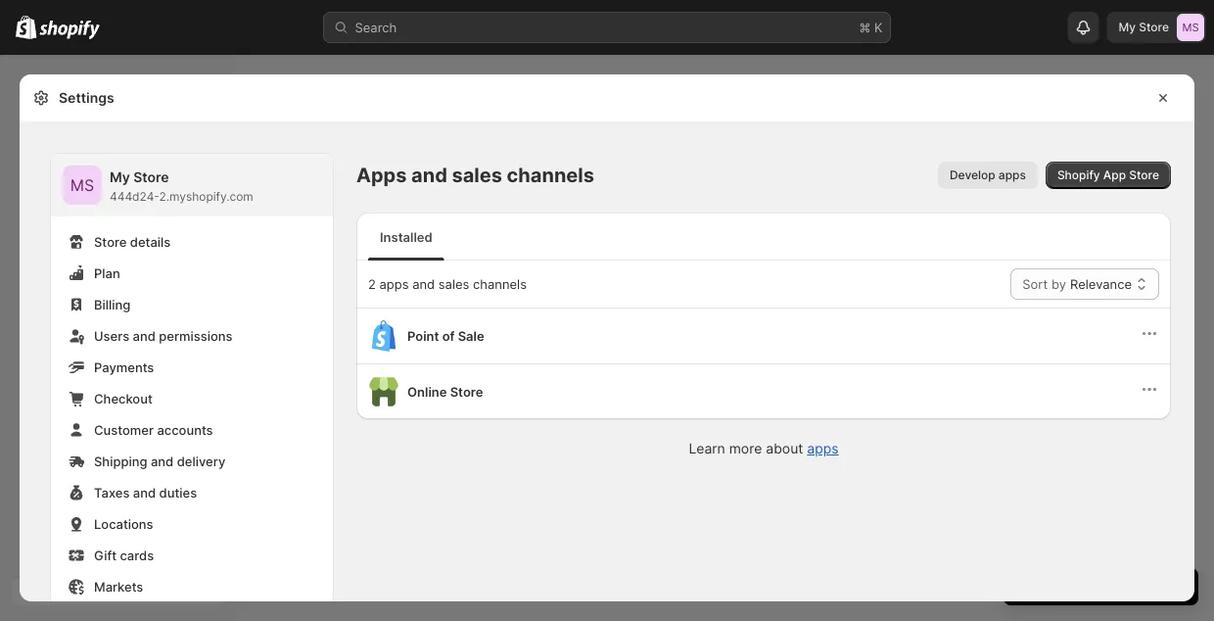 Task type: describe. For each thing, give the bounding box(es) containing it.
shipping and delivery link
[[63, 448, 321, 475]]

apps for 2
[[380, 276, 409, 291]]

store for online store
[[450, 384, 483, 399]]

taxes
[[94, 485, 130, 500]]

customer accounts link
[[63, 416, 321, 444]]

sort by relevance
[[1023, 276, 1132, 291]]

sale
[[458, 328, 485, 343]]

online
[[407, 384, 447, 399]]

search
[[355, 20, 397, 35]]

point of sale logo image
[[368, 320, 400, 352]]

customer accounts
[[94, 422, 213, 437]]

billing
[[94, 297, 131, 312]]

shop settings menu element
[[51, 154, 333, 621]]

learn more about apps
[[689, 440, 839, 457]]

checkout link
[[63, 385, 321, 412]]

0 vertical spatial sales
[[452, 163, 502, 187]]

my store image inside "shop settings menu" element
[[63, 166, 102, 205]]

payments
[[94, 359, 154, 375]]

permissions
[[159, 328, 233, 343]]

settings dialog
[[20, 74, 1195, 621]]

my for my store 444d24-2.myshopify.com
[[110, 169, 130, 186]]

store details link
[[63, 228, 321, 256]]

apps and sales channels
[[357, 163, 595, 187]]

taxes and duties link
[[63, 479, 321, 506]]

k
[[875, 20, 883, 35]]

store details
[[94, 234, 171, 249]]

sort
[[1023, 276, 1048, 291]]

details
[[130, 234, 171, 249]]

2 apps and sales channels
[[368, 276, 527, 291]]

shipping
[[94, 454, 147, 469]]

relevance
[[1071, 276, 1132, 291]]

customer
[[94, 422, 154, 437]]

settings
[[59, 90, 114, 106]]

users and permissions
[[94, 328, 233, 343]]

shopify app store link
[[1046, 162, 1172, 189]]

⌘
[[860, 20, 871, 35]]

gift cards
[[94, 548, 154, 563]]

checkout
[[94, 391, 153, 406]]

shopify
[[1058, 168, 1101, 182]]

develop apps link
[[938, 162, 1038, 189]]

app
[[1104, 168, 1127, 182]]

apps for develop
[[999, 168, 1026, 182]]

accounts
[[157, 422, 213, 437]]

users and permissions link
[[63, 322, 321, 350]]

billing link
[[63, 291, 321, 318]]

online store
[[407, 384, 483, 399]]

gift
[[94, 548, 117, 563]]

1 horizontal spatial my store image
[[1177, 14, 1205, 41]]

duties
[[159, 485, 197, 500]]

store for my store 444d24-2.myshopify.com
[[133, 169, 169, 186]]

locations link
[[63, 510, 321, 538]]

store for my store
[[1139, 20, 1170, 34]]

taxes and duties
[[94, 485, 197, 500]]



Task type: locate. For each thing, give the bounding box(es) containing it.
2 horizontal spatial apps
[[999, 168, 1026, 182]]

apps inside develop apps link
[[999, 168, 1026, 182]]

of
[[442, 328, 455, 343]]

point
[[407, 328, 439, 343]]

1 vertical spatial apps
[[380, 276, 409, 291]]

point of sale
[[407, 328, 485, 343]]

1 vertical spatial channels
[[473, 276, 527, 291]]

my store image
[[1177, 14, 1205, 41], [63, 166, 102, 205]]

and right taxes on the left
[[133, 485, 156, 500]]

plan link
[[63, 260, 321, 287]]

my store image right my store
[[1177, 14, 1205, 41]]

shipping and delivery
[[94, 454, 226, 469]]

more
[[729, 440, 762, 457]]

and right users
[[133, 328, 156, 343]]

apps right develop
[[999, 168, 1026, 182]]

online store logo image
[[368, 376, 400, 407]]

1 vertical spatial my store image
[[63, 166, 102, 205]]

my store 444d24-2.myshopify.com
[[110, 169, 253, 204]]

1 vertical spatial my
[[110, 169, 130, 186]]

and down customer accounts
[[151, 454, 174, 469]]

learn
[[689, 440, 726, 457]]

sales
[[452, 163, 502, 187], [439, 276, 470, 291]]

markets
[[94, 579, 143, 594]]

and down installed button
[[413, 276, 435, 291]]

1 vertical spatial sales
[[439, 276, 470, 291]]

locations
[[94, 516, 153, 531]]

0 vertical spatial apps
[[999, 168, 1026, 182]]

⌘ k
[[860, 20, 883, 35]]

my
[[1119, 20, 1136, 34], [110, 169, 130, 186]]

develop
[[950, 168, 996, 182]]

installed
[[380, 229, 433, 244]]

0 horizontal spatial apps
[[380, 276, 409, 291]]

sales up of
[[439, 276, 470, 291]]

2 vertical spatial apps
[[807, 440, 839, 457]]

apps
[[357, 163, 407, 187]]

0 vertical spatial channels
[[507, 163, 595, 187]]

store inside my store 444d24-2.myshopify.com
[[133, 169, 169, 186]]

1 horizontal spatial apps
[[807, 440, 839, 457]]

shopify image
[[16, 15, 36, 39]]

apps
[[999, 168, 1026, 182], [380, 276, 409, 291], [807, 440, 839, 457]]

sales right "apps"
[[452, 163, 502, 187]]

develop apps
[[950, 168, 1026, 182]]

1 horizontal spatial my
[[1119, 20, 1136, 34]]

store
[[1139, 20, 1170, 34], [1130, 168, 1160, 182], [133, 169, 169, 186], [94, 234, 127, 249], [450, 384, 483, 399]]

0 vertical spatial my
[[1119, 20, 1136, 34]]

apps right 'about'
[[807, 440, 839, 457]]

users
[[94, 328, 129, 343]]

ms button
[[63, 166, 102, 205]]

about
[[766, 440, 804, 457]]

shopify app store
[[1058, 168, 1160, 182]]

apps right 2
[[380, 276, 409, 291]]

and for sales
[[412, 163, 448, 187]]

shopify image
[[39, 20, 100, 40]]

and
[[412, 163, 448, 187], [413, 276, 435, 291], [133, 328, 156, 343], [151, 454, 174, 469], [133, 485, 156, 500]]

2.myshopify.com
[[159, 190, 253, 204]]

delivery
[[177, 454, 226, 469]]

0 horizontal spatial my
[[110, 169, 130, 186]]

and right "apps"
[[412, 163, 448, 187]]

dialog
[[1203, 56, 1215, 621]]

my store
[[1119, 20, 1170, 34]]

my store image left 444d24-
[[63, 166, 102, 205]]

apps link
[[807, 440, 839, 457]]

payments link
[[63, 354, 321, 381]]

0 horizontal spatial my store image
[[63, 166, 102, 205]]

cards
[[120, 548, 154, 563]]

installed button
[[364, 214, 448, 261]]

my inside my store 444d24-2.myshopify.com
[[110, 169, 130, 186]]

by
[[1052, 276, 1067, 291]]

444d24-
[[110, 190, 159, 204]]

markets link
[[63, 573, 321, 600]]

channels
[[507, 163, 595, 187], [473, 276, 527, 291]]

and for delivery
[[151, 454, 174, 469]]

0 vertical spatial my store image
[[1177, 14, 1205, 41]]

and for duties
[[133, 485, 156, 500]]

2
[[368, 276, 376, 291]]

and for permissions
[[133, 328, 156, 343]]

my for my store
[[1119, 20, 1136, 34]]

plan
[[94, 265, 120, 281]]

gift cards link
[[63, 542, 321, 569]]



Task type: vqa. For each thing, say whether or not it's contained in the screenshot.
leftmost My Store 'icon'
yes



